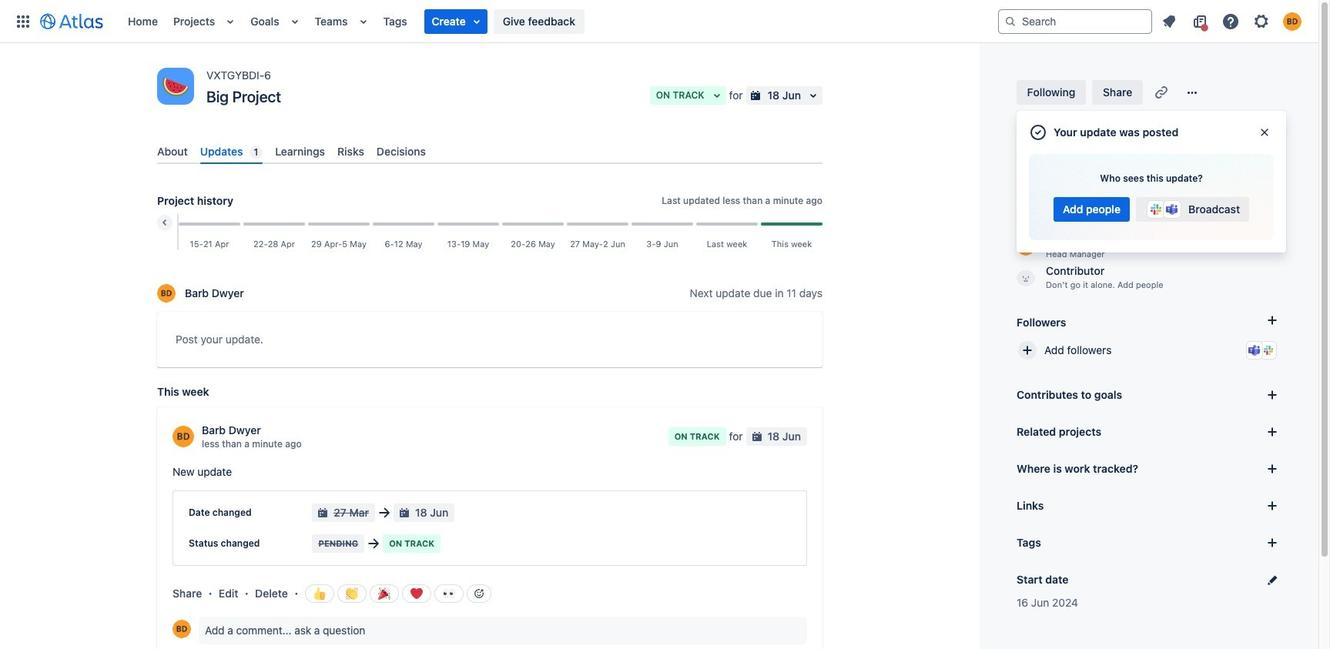 Task type: locate. For each thing, give the bounding box(es) containing it.
:thumbsup: image
[[313, 588, 326, 601]]

add reaction image
[[473, 588, 485, 600]]

1 more information about this user image from the top
[[173, 426, 194, 448]]

list
[[120, 0, 999, 43], [1156, 9, 1310, 34]]

help image
[[1222, 12, 1240, 30]]

list item
[[424, 9, 487, 34]]

add follower image
[[1019, 341, 1037, 360]]

:heart: image
[[410, 588, 423, 601], [410, 588, 423, 601]]

0 vertical spatial more information about this user image
[[173, 426, 194, 448]]

:clap: image
[[346, 588, 358, 601]]

top element
[[9, 0, 999, 43]]

more information about this user image
[[173, 426, 194, 448], [173, 620, 191, 639]]

tab list
[[151, 139, 829, 164]]

1 vertical spatial more information about this user image
[[173, 620, 191, 639]]

your update was posted image
[[1029, 123, 1048, 142]]

settings image
[[1253, 12, 1271, 30]]

:tada: image
[[378, 588, 390, 601], [378, 588, 390, 601]]

account image
[[1284, 12, 1302, 30]]

scroll left image
[[156, 214, 174, 232]]

:thumbsup: image
[[313, 588, 326, 601]]

None search field
[[999, 9, 1153, 34]]

banner
[[0, 0, 1319, 43]]

1 horizontal spatial list
[[1156, 9, 1310, 34]]



Task type: vqa. For each thing, say whether or not it's contained in the screenshot.
1st heading from the bottom of the page
no



Task type: describe. For each thing, give the bounding box(es) containing it.
list item inside top 'element'
[[424, 9, 487, 34]]

:eyes: image
[[443, 588, 455, 601]]

msteams logo showing  channels are connected to this project image
[[1249, 344, 1261, 357]]

Main content area, start typing to enter text. text field
[[176, 331, 804, 355]]

:eyes: image
[[443, 588, 455, 601]]

notifications image
[[1160, 12, 1179, 30]]

changed to image
[[365, 535, 383, 553]]

add a follower image
[[1264, 311, 1282, 330]]

switch to... image
[[14, 12, 32, 30]]

2 more information about this user image from the top
[[173, 620, 191, 639]]

:clap: image
[[346, 588, 358, 601]]

close dialog image
[[1259, 126, 1271, 139]]

slack logo showing nan channels are connected to this project image
[[1263, 344, 1275, 357]]

search image
[[1005, 15, 1017, 27]]

Search field
[[999, 9, 1153, 34]]

0 horizontal spatial list
[[120, 0, 999, 43]]

changed to image
[[375, 504, 394, 523]]



